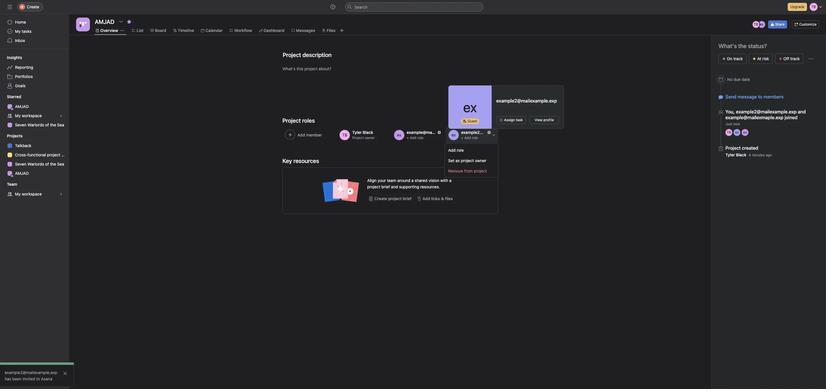 Task type: vqa. For each thing, say whether or not it's contained in the screenshot.
No
yes



Task type: locate. For each thing, give the bounding box(es) containing it.
sea inside starred element
[[57, 123, 64, 127]]

0 horizontal spatial to
[[36, 377, 40, 382]]

my down team
[[15, 192, 21, 197]]

home link
[[3, 18, 66, 27]]

amjad down starred
[[15, 104, 29, 109]]

create for create project brief
[[375, 196, 387, 201]]

my workspace link inside starred element
[[3, 111, 66, 121]]

ex left share button
[[760, 22, 764, 27]]

2 amjad link from the top
[[3, 169, 66, 178]]

timeline
[[178, 28, 194, 33]]

1 vertical spatial example2@mailexample.exp
[[737, 109, 797, 115]]

amjad link up teams element
[[3, 169, 66, 178]]

1 vertical spatial my workspace
[[15, 192, 42, 197]]

warlords up talkback link
[[27, 123, 44, 127]]

shared
[[415, 178, 428, 183]]

1 horizontal spatial a
[[450, 178, 452, 183]]

the down cross-functional project plan
[[50, 162, 56, 167]]

0 vertical spatial the
[[50, 123, 56, 127]]

seven up the projects
[[15, 123, 26, 127]]

functional
[[28, 153, 46, 157]]

0 vertical spatial amjad
[[15, 104, 29, 109]]

starred element
[[0, 92, 69, 131]]

create project brief button
[[367, 194, 413, 204]]

seven warlords of the sea down cross-functional project plan
[[15, 162, 64, 167]]

of
[[45, 123, 49, 127], [45, 162, 49, 167]]

my workspace link down starred
[[3, 111, 66, 121]]

1 horizontal spatial tb
[[754, 22, 759, 27]]

1 horizontal spatial + add role
[[461, 136, 478, 140]]

ex down now
[[736, 130, 739, 135]]

sea for talkback
[[57, 162, 64, 167]]

close image
[[63, 372, 67, 376]]

of inside projects element
[[45, 162, 49, 167]]

add member button
[[283, 127, 335, 143]]

1 vertical spatial of
[[45, 162, 49, 167]]

send
[[726, 94, 737, 100]]

1 warlords from the top
[[27, 123, 44, 127]]

has
[[5, 377, 11, 382]]

0 vertical spatial of
[[45, 123, 49, 127]]

seven warlords of the sea link inside starred element
[[3, 121, 66, 130]]

1 of from the top
[[45, 123, 49, 127]]

off track
[[784, 56, 800, 61]]

0 horizontal spatial + add role
[[407, 136, 424, 140]]

2 + from the left
[[461, 136, 464, 140]]

messages link
[[292, 27, 315, 34]]

1 a from the left
[[412, 178, 414, 183]]

brief inside button
[[403, 196, 412, 201]]

my
[[15, 29, 21, 34], [15, 113, 21, 118], [15, 192, 21, 197]]

project inside "set as project owner" link
[[461, 158, 474, 163]]

my left tasks
[[15, 29, 21, 34]]

to left asana
[[36, 377, 40, 382]]

+ inside dropdown button
[[461, 136, 464, 140]]

workspace inside starred element
[[22, 113, 42, 118]]

0 horizontal spatial example@mailexmaple.exp
[[407, 130, 459, 135]]

1 sea from the top
[[57, 123, 64, 127]]

insights
[[7, 55, 22, 60]]

of down cross-functional project plan
[[45, 162, 49, 167]]

my workspace link down team
[[3, 190, 66, 199]]

on track button
[[719, 54, 747, 64]]

warlords inside projects element
[[27, 162, 44, 167]]

2 horizontal spatial example2@mailexample.exp
[[737, 109, 797, 115]]

my workspace down starred
[[15, 113, 42, 118]]

1 vertical spatial brief
[[403, 196, 412, 201]]

my inside starred element
[[15, 113, 21, 118]]

invited
[[23, 377, 35, 382]]

owner
[[365, 136, 375, 140], [475, 158, 487, 163]]

2 warlords from the top
[[27, 162, 44, 167]]

2 horizontal spatial role
[[472, 136, 478, 140]]

warlords down "cross-functional project plan" link at the top left
[[27, 162, 44, 167]]

0 vertical spatial brief
[[382, 185, 390, 190]]

1 seven warlords of the sea from the top
[[15, 123, 64, 127]]

share button
[[769, 20, 788, 29]]

0 vertical spatial sea
[[57, 123, 64, 127]]

sea down plan
[[57, 162, 64, 167]]

upgrade button
[[788, 3, 808, 11]]

sea inside projects element
[[57, 162, 64, 167]]

now
[[734, 122, 741, 126]]

track for on track
[[734, 56, 743, 61]]

files
[[327, 28, 336, 33]]

0 horizontal spatial and
[[391, 185, 398, 190]]

my inside teams element
[[15, 192, 21, 197]]

cross-
[[15, 153, 28, 157]]

list link
[[132, 27, 144, 34]]

0 vertical spatial seven
[[15, 123, 26, 127]]

None text field
[[93, 16, 116, 27]]

0 vertical spatial seven warlords of the sea link
[[3, 121, 66, 130]]

0 horizontal spatial tb
[[727, 130, 732, 135]]

warlords
[[27, 123, 44, 127], [27, 162, 44, 167]]

upgrade
[[791, 5, 805, 9]]

1 vertical spatial seven
[[15, 162, 26, 167]]

1 track from the left
[[734, 56, 743, 61]]

project left plan
[[47, 153, 60, 157]]

amjad up team
[[15, 171, 29, 176]]

my workspace inside teams element
[[15, 192, 42, 197]]

warlords inside starred element
[[27, 123, 44, 127]]

example2@mailexample.exp inside you, example2@mailexample.exp and example@mailexmaple.exp joined just now
[[737, 109, 797, 115]]

calendar
[[206, 28, 223, 33]]

brief inside align your team around a shared vision with a project brief and supporting resources.
[[382, 185, 390, 190]]

1 vertical spatial owner
[[475, 158, 487, 163]]

teams element
[[0, 179, 69, 200]]

with
[[441, 178, 448, 183]]

workspace
[[22, 113, 42, 118], [22, 192, 42, 197]]

seven warlords of the sea
[[15, 123, 64, 127], [15, 162, 64, 167]]

create inside 'dropdown button'
[[27, 4, 39, 9]]

project inside create project brief button
[[388, 196, 402, 201]]

cross-functional project plan
[[15, 153, 69, 157]]

1 my workspace from the top
[[15, 113, 42, 118]]

you, example2@mailexample.exp and example@mailexmaple.exp joined just now
[[726, 109, 806, 126]]

my tasks
[[15, 29, 32, 34]]

tyler black link
[[726, 153, 747, 157]]

starred button
[[0, 94, 21, 100]]

0 vertical spatial example@mailexmaple.exp
[[726, 115, 784, 120]]

due
[[734, 77, 741, 82]]

remove from starred image
[[127, 19, 131, 24]]

track
[[734, 56, 743, 61], [791, 56, 800, 61]]

1 workspace from the top
[[22, 113, 42, 118]]

1 vertical spatial seven warlords of the sea
[[15, 162, 64, 167]]

project inside the remove from project link
[[474, 169, 487, 173]]

set
[[449, 158, 455, 163]]

owner inside "tyler black project owner"
[[365, 136, 375, 140]]

of inside starred element
[[45, 123, 49, 127]]

1 vertical spatial warlords
[[27, 162, 44, 167]]

0 horizontal spatial a
[[412, 178, 414, 183]]

amjad link down the goals link
[[3, 102, 66, 111]]

ex up project created
[[744, 130, 747, 135]]

create inside button
[[375, 196, 387, 201]]

0 horizontal spatial brief
[[382, 185, 390, 190]]

1 seven from the top
[[15, 123, 26, 127]]

seven warlords of the sea up talkback link
[[15, 123, 64, 127]]

0 vertical spatial seven warlords of the sea
[[15, 123, 64, 127]]

to right "message"
[[759, 94, 763, 100]]

project right as
[[461, 158, 474, 163]]

tyler
[[726, 153, 735, 157]]

project down "align"
[[367, 185, 381, 190]]

0 horizontal spatial +
[[407, 136, 409, 140]]

1 seven warlords of the sea link from the top
[[3, 121, 66, 130]]

create up home link
[[27, 4, 39, 9]]

show options image
[[119, 19, 123, 24]]

assign task
[[504, 118, 523, 122]]

board image
[[80, 21, 87, 28]]

brief down supporting
[[403, 196, 412, 201]]

amjad inside projects element
[[15, 171, 29, 176]]

0 horizontal spatial owner
[[365, 136, 375, 140]]

0 vertical spatial my
[[15, 29, 21, 34]]

share
[[776, 22, 785, 27]]

global element
[[0, 14, 69, 49]]

tb
[[754, 22, 759, 27], [727, 130, 732, 135]]

owner down add role link
[[475, 158, 487, 163]]

my workspace link for see details, my workspace icon
[[3, 190, 66, 199]]

project
[[47, 153, 60, 157], [461, 158, 474, 163], [474, 169, 487, 173], [367, 185, 381, 190], [388, 196, 402, 201]]

list
[[137, 28, 144, 33]]

seven warlords of the sea link up talkback link
[[3, 121, 66, 130]]

2 a from the left
[[450, 178, 452, 183]]

2 my workspace from the top
[[15, 192, 42, 197]]

supporting
[[399, 185, 420, 190]]

0 vertical spatial owner
[[365, 136, 375, 140]]

0 vertical spatial my workspace
[[15, 113, 42, 118]]

1 horizontal spatial example2@mailexample.exp
[[497, 98, 557, 104]]

workspace inside teams element
[[22, 192, 42, 197]]

0 vertical spatial workspace
[[22, 113, 42, 118]]

track right 'off'
[[791, 56, 800, 61]]

1 horizontal spatial brief
[[403, 196, 412, 201]]

a right with
[[450, 178, 452, 183]]

2 the from the top
[[50, 162, 56, 167]]

+ add role
[[407, 136, 424, 140], [461, 136, 478, 140]]

0 vertical spatial warlords
[[27, 123, 44, 127]]

1 the from the top
[[50, 123, 56, 127]]

0 vertical spatial create
[[27, 4, 39, 9]]

2 my workspace link from the top
[[3, 190, 66, 199]]

seven warlords of the sea link down the functional
[[3, 160, 66, 169]]

links
[[432, 196, 440, 201]]

seven down cross-
[[15, 162, 26, 167]]

2 my from the top
[[15, 113, 21, 118]]

tasks
[[22, 29, 32, 34]]

example@mailexmaple.exp
[[726, 115, 784, 120], [407, 130, 459, 135]]

2 amjad from the top
[[15, 171, 29, 176]]

insights button
[[0, 55, 22, 61]]

example2@mailexample.exp has been invited to asana
[[5, 371, 57, 382]]

assign task button
[[497, 116, 526, 124]]

to
[[759, 94, 763, 100], [36, 377, 40, 382]]

1 vertical spatial seven warlords of the sea link
[[3, 160, 66, 169]]

example2@mailexample.exp down members on the top right of page
[[737, 109, 797, 115]]

message
[[738, 94, 757, 100]]

1 vertical spatial sea
[[57, 162, 64, 167]]

0 horizontal spatial track
[[734, 56, 743, 61]]

the inside projects element
[[50, 162, 56, 167]]

0 horizontal spatial create
[[27, 4, 39, 9]]

brief down your
[[382, 185, 390, 190]]

my workspace for see details, my workspace image
[[15, 113, 42, 118]]

history image
[[331, 5, 335, 9]]

warlords for amjad
[[27, 123, 44, 127]]

example@mailexmaple.exp inside you, example2@mailexample.exp and example@mailexmaple.exp joined just now
[[726, 115, 784, 120]]

owner down tyler black
[[365, 136, 375, 140]]

create
[[27, 4, 39, 9], [375, 196, 387, 201]]

project inside align your team around a shared vision with a project brief and supporting resources.
[[367, 185, 381, 190]]

0 vertical spatial example2@mailexample.exp
[[497, 98, 557, 104]]

track right on
[[734, 56, 743, 61]]

1 horizontal spatial create
[[375, 196, 387, 201]]

home
[[15, 20, 26, 25]]

1 vertical spatial to
[[36, 377, 40, 382]]

example2@mailexample.exp up invited
[[5, 371, 57, 376]]

1 horizontal spatial track
[[791, 56, 800, 61]]

create down your
[[375, 196, 387, 201]]

0 vertical spatial to
[[759, 94, 763, 100]]

to inside example2@mailexample.exp has been invited to asana
[[36, 377, 40, 382]]

2 seven from the top
[[15, 162, 26, 167]]

joined
[[785, 115, 798, 120]]

1 horizontal spatial and
[[798, 109, 806, 115]]

3 my from the top
[[15, 192, 21, 197]]

0 vertical spatial amjad link
[[3, 102, 66, 111]]

2 track from the left
[[791, 56, 800, 61]]

seven warlords of the sea for talkback
[[15, 162, 64, 167]]

1 vertical spatial my
[[15, 113, 21, 118]]

1 vertical spatial amjad
[[15, 171, 29, 176]]

&
[[441, 196, 444, 201]]

example2@mailexample.exp up task
[[497, 98, 557, 104]]

example2@mailexample.exp for example2@mailexample.exp has been invited to asana
[[5, 371, 57, 376]]

tb down just
[[727, 130, 732, 135]]

no due date
[[728, 77, 751, 82]]

set as project owner
[[449, 158, 487, 163]]

add links & files
[[423, 196, 453, 201]]

example2@mailexample.exp for example2@mailexample.exp
[[497, 98, 557, 104]]

2 workspace from the top
[[22, 192, 42, 197]]

of up talkback link
[[45, 123, 49, 127]]

seven warlords of the sea link for talkback
[[3, 160, 66, 169]]

the for talkback
[[50, 162, 56, 167]]

the inside starred element
[[50, 123, 56, 127]]

my workspace
[[15, 113, 42, 118], [15, 192, 42, 197]]

1 horizontal spatial +
[[461, 136, 464, 140]]

1 vertical spatial my workspace link
[[3, 190, 66, 199]]

seven warlords of the sea inside starred element
[[15, 123, 64, 127]]

2 seven warlords of the sea from the top
[[15, 162, 64, 167]]

2 vertical spatial example2@mailexample.exp
[[5, 371, 57, 376]]

team
[[7, 182, 17, 187]]

my for see details, my workspace icon
[[15, 192, 21, 197]]

sea down see details, my workspace image
[[57, 123, 64, 127]]

1 vertical spatial create
[[375, 196, 387, 201]]

overview
[[100, 28, 118, 33]]

at risk button
[[749, 54, 773, 64]]

more actions image
[[809, 57, 814, 61]]

seven warlords of the sea inside projects element
[[15, 162, 64, 167]]

ex
[[760, 22, 764, 27], [464, 99, 477, 115], [736, 130, 739, 135], [744, 130, 747, 135]]

seven warlords of the sea link
[[3, 121, 66, 130], [3, 160, 66, 169]]

0 vertical spatial my workspace link
[[3, 111, 66, 121]]

the up talkback link
[[50, 123, 56, 127]]

my workspace for see details, my workspace icon
[[15, 192, 42, 197]]

off
[[784, 56, 790, 61]]

tab actions image
[[121, 29, 124, 32]]

Search tasks, projects, and more text field
[[345, 2, 484, 12]]

my down starred
[[15, 113, 21, 118]]

you,
[[726, 109, 735, 115]]

0 horizontal spatial example2@mailexample.exp
[[5, 371, 57, 376]]

remove from project
[[449, 169, 487, 173]]

1 vertical spatial and
[[391, 185, 398, 190]]

see details, my workspace image
[[59, 114, 63, 118]]

seven inside projects element
[[15, 162, 26, 167]]

2 seven warlords of the sea link from the top
[[3, 160, 66, 169]]

project inside "cross-functional project plan" link
[[47, 153, 60, 157]]

1 my workspace link from the top
[[3, 111, 66, 121]]

1 my from the top
[[15, 29, 21, 34]]

what's the status?
[[719, 43, 768, 49]]

project right from
[[474, 169, 487, 173]]

1 amjad from the top
[[15, 104, 29, 109]]

2 of from the top
[[45, 162, 49, 167]]

0 vertical spatial and
[[798, 109, 806, 115]]

seven for talkback
[[15, 162, 26, 167]]

seven inside starred element
[[15, 123, 26, 127]]

1 vertical spatial workspace
[[22, 192, 42, 197]]

2 sea from the top
[[57, 162, 64, 167]]

a up supporting
[[412, 178, 414, 183]]

1 vertical spatial the
[[50, 162, 56, 167]]

my workspace link inside teams element
[[3, 190, 66, 199]]

1 horizontal spatial example@mailexmaple.exp
[[726, 115, 784, 120]]

my workspace inside starred element
[[15, 113, 42, 118]]

tb left share button
[[754, 22, 759, 27]]

2 vertical spatial my
[[15, 192, 21, 197]]

my workspace down team
[[15, 192, 42, 197]]

seven
[[15, 123, 26, 127], [15, 162, 26, 167]]

2 + add role from the left
[[461, 136, 478, 140]]

add role
[[449, 148, 464, 153]]

project down team
[[388, 196, 402, 201]]

workspace for see details, my workspace image
[[22, 113, 42, 118]]

1 vertical spatial amjad link
[[3, 169, 66, 178]]



Task type: describe. For each thing, give the bounding box(es) containing it.
align your team around a shared vision with a project brief and supporting resources.
[[367, 178, 452, 190]]

1 + add role from the left
[[407, 136, 424, 140]]

talkback
[[15, 143, 31, 148]]

0 vertical spatial tb
[[754, 22, 759, 27]]

insights element
[[0, 52, 69, 92]]

my inside global element
[[15, 29, 21, 34]]

risk
[[763, 56, 770, 61]]

view profile
[[535, 118, 554, 122]]

board link
[[151, 27, 166, 34]]

role inside dropdown button
[[472, 136, 478, 140]]

0 horizontal spatial role
[[418, 136, 424, 140]]

ex up guest
[[464, 99, 477, 115]]

add member
[[298, 133, 322, 138]]

on track
[[727, 56, 743, 61]]

+ add role button
[[446, 127, 498, 143]]

hide sidebar image
[[7, 5, 12, 9]]

tyler black project owner
[[352, 130, 375, 140]]

send message to members button
[[726, 94, 784, 100]]

from
[[464, 169, 473, 173]]

minutes
[[753, 153, 765, 157]]

projects button
[[0, 133, 23, 139]]

remove from project link
[[445, 166, 498, 176]]

the for amjad
[[50, 123, 56, 127]]

of for talkback
[[45, 162, 49, 167]]

1 amjad link from the top
[[3, 102, 66, 111]]

1 horizontal spatial role
[[457, 148, 464, 153]]

customize button
[[793, 20, 820, 29]]

my tasks link
[[3, 27, 66, 36]]

team button
[[0, 182, 17, 187]]

no due date button
[[715, 74, 753, 85]]

+ add role inside dropdown button
[[461, 136, 478, 140]]

portfolios
[[15, 74, 33, 79]]

profile
[[544, 118, 554, 122]]

project for functional
[[47, 153, 60, 157]]

around
[[398, 178, 411, 183]]

align
[[367, 178, 377, 183]]

files
[[445, 196, 453, 201]]

messages
[[296, 28, 315, 33]]

workspace for see details, my workspace icon
[[22, 192, 42, 197]]

project created
[[726, 146, 759, 151]]

view
[[535, 118, 543, 122]]

goals
[[15, 83, 26, 88]]

add inside "popup button"
[[423, 196, 430, 201]]

seven warlords of the sea link for amjad
[[3, 121, 66, 130]]

add inside dropdown button
[[465, 136, 471, 140]]

reporting
[[15, 65, 33, 70]]

project roles
[[283, 117, 315, 124]]

reporting link
[[3, 63, 66, 72]]

add links & files button
[[416, 194, 455, 204]]

members
[[764, 94, 784, 100]]

team
[[387, 178, 397, 183]]

1 + from the left
[[407, 136, 409, 140]]

set as project owner link
[[445, 155, 498, 166]]

projects element
[[0, 131, 69, 179]]

sea for amjad
[[57, 123, 64, 127]]

key resources
[[283, 158, 319, 164]]

seven warlords of the sea for amjad
[[15, 123, 64, 127]]

invite button
[[5, 377, 30, 387]]

you, example2@mailexample.exp and example@mailexmaple.exp joined button
[[726, 109, 819, 121]]

at
[[758, 56, 762, 61]]

date
[[742, 77, 751, 82]]

asana
[[41, 377, 52, 382]]

track for off track
[[791, 56, 800, 61]]

1 horizontal spatial to
[[759, 94, 763, 100]]

project for from
[[474, 169, 487, 173]]

seven for amjad
[[15, 123, 26, 127]]

assign
[[504, 118, 515, 122]]

the status?
[[739, 43, 768, 49]]

my workspace link for see details, my workspace image
[[3, 111, 66, 121]]

see details, my workspace image
[[59, 193, 63, 196]]

1 horizontal spatial owner
[[475, 158, 487, 163]]

and inside align your team around a shared vision with a project brief and supporting resources.
[[391, 185, 398, 190]]

add role link
[[445, 145, 498, 155]]

talkback link
[[3, 141, 66, 151]]

Project description title text field
[[279, 49, 333, 61]]

1 vertical spatial example@mailexmaple.exp
[[407, 130, 459, 135]]

of for amjad
[[45, 123, 49, 127]]

at risk
[[758, 56, 770, 61]]

amjad inside starred element
[[15, 104, 29, 109]]

add tab image
[[340, 28, 344, 33]]

guest
[[468, 119, 478, 123]]

create button
[[17, 2, 43, 12]]

vision
[[429, 178, 440, 183]]

invite
[[16, 380, 27, 384]]

warlords for talkback
[[27, 162, 44, 167]]

create project brief
[[375, 196, 412, 201]]

no
[[728, 77, 733, 82]]

timeline link
[[173, 27, 194, 34]]

project
[[352, 136, 364, 140]]

create for create
[[27, 4, 39, 9]]

task
[[516, 118, 523, 122]]

as
[[456, 158, 460, 163]]

inbox
[[15, 38, 25, 43]]

projects
[[7, 134, 23, 138]]

and inside you, example2@mailexample.exp and example@mailexmaple.exp joined just now
[[798, 109, 806, 115]]

resources.
[[421, 185, 440, 190]]

project for as
[[461, 158, 474, 163]]

my for see details, my workspace image
[[15, 113, 21, 118]]

send message to members
[[726, 94, 784, 100]]

on
[[727, 56, 733, 61]]

off track button
[[776, 54, 804, 64]]

1 vertical spatial tb
[[727, 130, 732, 135]]

starred
[[7, 94, 21, 99]]

calendar link
[[201, 27, 223, 34]]

files link
[[322, 27, 336, 34]]

ago
[[766, 153, 772, 157]]

workflow link
[[230, 27, 252, 34]]

tyler black
[[352, 130, 373, 135]]

plan
[[61, 153, 69, 157]]



